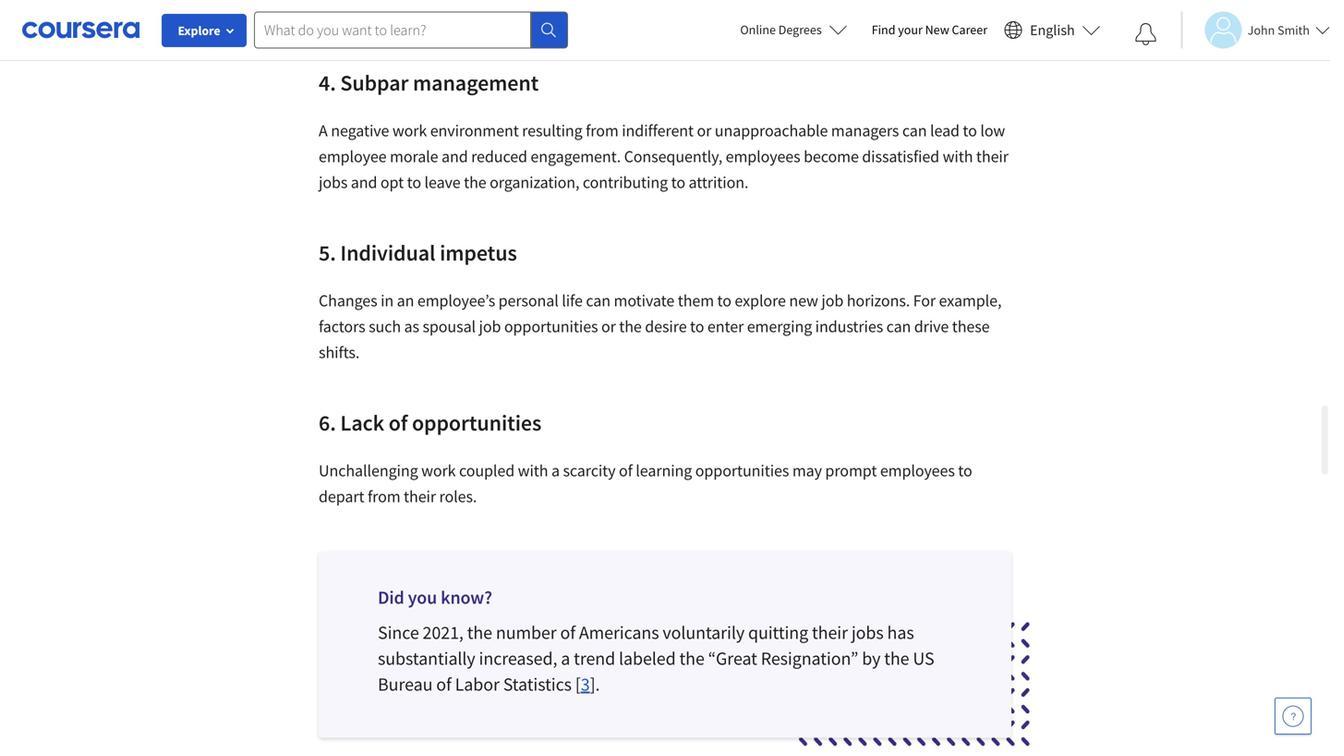 Task type: locate. For each thing, give the bounding box(es) containing it.
job
[[822, 290, 844, 311], [479, 316, 501, 337]]

opportunities up coupled on the left bottom of page
[[412, 409, 542, 437]]

0 vertical spatial from
[[586, 120, 619, 141]]

0 horizontal spatial or
[[601, 316, 616, 337]]

5.
[[319, 239, 336, 267]]

engagement.
[[531, 146, 621, 167]]

did
[[378, 586, 404, 609]]

opportunities down life
[[504, 316, 598, 337]]

can right life
[[586, 290, 611, 311]]

their up resignation"
[[812, 621, 848, 644]]

1 horizontal spatial a
[[561, 647, 570, 670]]

and
[[442, 146, 468, 167], [351, 172, 377, 193]]

0 vertical spatial or
[[697, 120, 712, 141]]

depart
[[319, 486, 364, 507]]

from up the engagement.
[[586, 120, 619, 141]]

3 link
[[581, 673, 590, 696]]

labor
[[455, 673, 500, 696]]

0 vertical spatial opportunities
[[504, 316, 598, 337]]

with inside a negative work environment resulting from indifferent or unapproachable managers can lead to low employee morale and reduced engagement. consequently, employees become dissatisfied with their jobs and opt to leave the organization, contributing to attrition.
[[943, 146, 973, 167]]

0 vertical spatial can
[[903, 120, 927, 141]]

indifferent
[[622, 120, 694, 141]]

impetus
[[440, 239, 517, 267]]

organization,
[[490, 172, 580, 193]]

with inside the unchallenging work coupled with a scarcity of learning opportunities may prompt employees to depart from their roles.
[[518, 460, 548, 481]]

"great
[[708, 647, 757, 670]]

or
[[697, 120, 712, 141], [601, 316, 616, 337]]

2 vertical spatial can
[[887, 316, 911, 337]]

factors
[[319, 316, 366, 337]]

0 vertical spatial jobs
[[319, 172, 348, 193]]

and left opt
[[351, 172, 377, 193]]

explore button
[[162, 14, 247, 47]]

to inside the unchallenging work coupled with a scarcity of learning opportunities may prompt employees to depart from their roles.
[[958, 460, 973, 481]]

employee
[[319, 146, 387, 167]]

individual
[[340, 239, 436, 267]]

their down low
[[976, 146, 1009, 167]]

work up morale
[[393, 120, 427, 141]]

the
[[464, 172, 487, 193], [619, 316, 642, 337], [467, 621, 492, 644], [680, 647, 705, 670], [884, 647, 910, 670]]

online
[[740, 21, 776, 38]]

1 vertical spatial a
[[561, 647, 570, 670]]

as
[[404, 316, 419, 337]]

0 horizontal spatial employees
[[726, 146, 801, 167]]

of inside the unchallenging work coupled with a scarcity of learning opportunities may prompt employees to depart from their roles.
[[619, 460, 633, 481]]

0 vertical spatial their
[[976, 146, 1009, 167]]

0 vertical spatial a
[[552, 460, 560, 481]]

1 vertical spatial from
[[368, 486, 401, 507]]

2 vertical spatial their
[[812, 621, 848, 644]]

their
[[976, 146, 1009, 167], [404, 486, 436, 507], [812, 621, 848, 644]]

the down 'voluntarily'
[[680, 647, 705, 670]]

5. individual impetus
[[319, 239, 517, 267]]

with down lead
[[943, 146, 973, 167]]

1 vertical spatial jobs
[[852, 621, 884, 644]]

0 horizontal spatial from
[[368, 486, 401, 507]]

1 horizontal spatial jobs
[[852, 621, 884, 644]]

job right new
[[822, 290, 844, 311]]

since
[[378, 621, 419, 644]]

1 horizontal spatial with
[[943, 146, 973, 167]]

the right leave
[[464, 172, 487, 193]]

john
[[1248, 22, 1275, 38]]

example,
[[939, 290, 1002, 311]]

opt
[[381, 172, 404, 193]]

become
[[804, 146, 859, 167]]

None search field
[[254, 12, 568, 49]]

of down substantially
[[436, 673, 452, 696]]

0 vertical spatial with
[[943, 146, 973, 167]]

employees down 'unapproachable'
[[726, 146, 801, 167]]

from inside a negative work environment resulting from indifferent or unapproachable managers can lead to low employee morale and reduced engagement. consequently, employees become dissatisfied with their jobs and opt to leave the organization, contributing to attrition.
[[586, 120, 619, 141]]

labeled
[[619, 647, 676, 670]]

1 vertical spatial or
[[601, 316, 616, 337]]

english button
[[997, 0, 1108, 60]]

6. lack of opportunities
[[319, 409, 546, 437]]

management
[[413, 69, 539, 97]]

their left roles.
[[404, 486, 436, 507]]

a
[[319, 120, 328, 141]]

to
[[963, 120, 977, 141], [407, 172, 421, 193], [671, 172, 686, 193], [717, 290, 732, 311], [690, 316, 704, 337], [958, 460, 973, 481]]

degrees
[[779, 21, 822, 38]]

0 vertical spatial work
[[393, 120, 427, 141]]

1 horizontal spatial or
[[697, 120, 712, 141]]

new
[[789, 290, 818, 311]]

employee's
[[417, 290, 495, 311]]

employees
[[726, 146, 801, 167], [880, 460, 955, 481]]

industries
[[816, 316, 883, 337]]

increased,
[[479, 647, 557, 670]]

their inside a negative work environment resulting from indifferent or unapproachable managers can lead to low employee morale and reduced engagement. consequently, employees become dissatisfied with their jobs and opt to leave the organization, contributing to attrition.
[[976, 146, 1009, 167]]

1 vertical spatial job
[[479, 316, 501, 337]]

did you know?
[[378, 586, 492, 609]]

6.
[[319, 409, 336, 437]]

1 vertical spatial with
[[518, 460, 548, 481]]

show notifications image
[[1135, 23, 1157, 45]]

1 vertical spatial can
[[586, 290, 611, 311]]

a negative work environment resulting from indifferent or unapproachable managers can lead to low employee morale and reduced engagement. consequently, employees become dissatisfied with their jobs and opt to leave the organization, contributing to attrition.
[[319, 120, 1009, 193]]

2 vertical spatial opportunities
[[695, 460, 789, 481]]

jobs up the by
[[852, 621, 884, 644]]

employees inside a negative work environment resulting from indifferent or unapproachable managers can lead to low employee morale and reduced engagement. consequently, employees become dissatisfied with their jobs and opt to leave the organization, contributing to attrition.
[[726, 146, 801, 167]]

or down motivate
[[601, 316, 616, 337]]

a
[[552, 460, 560, 481], [561, 647, 570, 670]]

4. subpar management
[[319, 69, 543, 97]]

1 vertical spatial employees
[[880, 460, 955, 481]]

1 vertical spatial their
[[404, 486, 436, 507]]

opportunities left may
[[695, 460, 789, 481]]

a left scarcity
[[552, 460, 560, 481]]

enter
[[708, 316, 744, 337]]

1 horizontal spatial their
[[812, 621, 848, 644]]

0 horizontal spatial their
[[404, 486, 436, 507]]

1 horizontal spatial from
[[586, 120, 619, 141]]

0 horizontal spatial jobs
[[319, 172, 348, 193]]

and up leave
[[442, 146, 468, 167]]

job right spousal at the left top of page
[[479, 316, 501, 337]]

2 horizontal spatial their
[[976, 146, 1009, 167]]

the down motivate
[[619, 316, 642, 337]]

1 horizontal spatial job
[[822, 290, 844, 311]]

1 horizontal spatial and
[[442, 146, 468, 167]]

1 vertical spatial and
[[351, 172, 377, 193]]

a left trend
[[561, 647, 570, 670]]

What do you want to learn? text field
[[254, 12, 531, 49]]

with right coupled on the left bottom of page
[[518, 460, 548, 481]]

dissatisfied
[[862, 146, 940, 167]]

or inside a negative work environment resulting from indifferent or unapproachable managers can lead to low employee morale and reduced engagement. consequently, employees become dissatisfied with their jobs and opt to leave the organization, contributing to attrition.
[[697, 120, 712, 141]]

of right scarcity
[[619, 460, 633, 481]]

1 vertical spatial work
[[421, 460, 456, 481]]

0 horizontal spatial and
[[351, 172, 377, 193]]

can left drive
[[887, 316, 911, 337]]

jobs
[[319, 172, 348, 193], [852, 621, 884, 644]]

unapproachable
[[715, 120, 828, 141]]

or up consequently,
[[697, 120, 712, 141]]

spousal
[[423, 316, 476, 337]]

0 vertical spatial and
[[442, 146, 468, 167]]

of
[[389, 409, 408, 437], [619, 460, 633, 481], [560, 621, 576, 644], [436, 673, 452, 696]]

from down "unchallenging"
[[368, 486, 401, 507]]

the right 2021,
[[467, 621, 492, 644]]

0 vertical spatial employees
[[726, 146, 801, 167]]

scarcity
[[563, 460, 616, 481]]

4.
[[319, 69, 336, 97]]

1 horizontal spatial employees
[[880, 460, 955, 481]]

emerging
[[747, 316, 812, 337]]

the right the by
[[884, 647, 910, 670]]

roles.
[[439, 486, 477, 507]]

explore
[[178, 22, 220, 39]]

can up "dissatisfied"
[[903, 120, 927, 141]]

reduced
[[471, 146, 527, 167]]

0 horizontal spatial job
[[479, 316, 501, 337]]

jobs down employee
[[319, 172, 348, 193]]

can inside a negative work environment resulting from indifferent or unapproachable managers can lead to low employee morale and reduced engagement. consequently, employees become dissatisfied with their jobs and opt to leave the organization, contributing to attrition.
[[903, 120, 927, 141]]

0 horizontal spatial a
[[552, 460, 560, 481]]

for
[[913, 290, 936, 311]]

employees right 'prompt'
[[880, 460, 955, 481]]

us
[[913, 647, 935, 670]]

0 horizontal spatial with
[[518, 460, 548, 481]]

trend
[[574, 647, 615, 670]]

with
[[943, 146, 973, 167], [518, 460, 548, 481]]

work up roles.
[[421, 460, 456, 481]]



Task type: describe. For each thing, give the bounding box(es) containing it.
].
[[590, 673, 600, 696]]

3 ].
[[581, 673, 600, 696]]

morale
[[390, 146, 438, 167]]

an
[[397, 290, 414, 311]]

know?
[[441, 586, 492, 609]]

help center image
[[1282, 705, 1305, 727]]

resignation"
[[761, 647, 859, 670]]

1 vertical spatial opportunities
[[412, 409, 542, 437]]

0 vertical spatial job
[[822, 290, 844, 311]]

you
[[408, 586, 437, 609]]

consequently,
[[624, 146, 723, 167]]

2021,
[[423, 621, 464, 644]]

a inside since 2021, the number of americans voluntarily quitting their jobs has substantially increased, a trend labeled the "great resignation" by the us bureau of labor statistics [
[[561, 647, 570, 670]]

contributing
[[583, 172, 668, 193]]

online degrees button
[[726, 9, 863, 50]]

smith
[[1278, 22, 1310, 38]]

subpar
[[340, 69, 409, 97]]

or inside changes in an employee's personal life can motivate them to explore new job horizons. for example, factors such as spousal job opportunities or the desire to enter emerging industries can drive these shifts.
[[601, 316, 616, 337]]

from inside the unchallenging work coupled with a scarcity of learning opportunities may prompt employees to depart from their roles.
[[368, 486, 401, 507]]

attrition.
[[689, 172, 749, 193]]

find
[[872, 21, 896, 38]]

john smith button
[[1181, 12, 1330, 49]]

negative
[[331, 120, 389, 141]]

number
[[496, 621, 557, 644]]

quitting
[[748, 621, 809, 644]]

3
[[581, 673, 590, 696]]

unchallenging
[[319, 460, 418, 481]]

john smith
[[1248, 22, 1310, 38]]

statistics
[[503, 673, 572, 696]]

the inside changes in an employee's personal life can motivate them to explore new job horizons. for example, factors such as spousal job opportunities or the desire to enter emerging industries can drive these shifts.
[[619, 316, 642, 337]]

employees inside the unchallenging work coupled with a scarcity of learning opportunities may prompt employees to depart from their roles.
[[880, 460, 955, 481]]

your
[[898, 21, 923, 38]]

english
[[1030, 21, 1075, 39]]

work inside the unchallenging work coupled with a scarcity of learning opportunities may prompt employees to depart from their roles.
[[421, 460, 456, 481]]

find your new career link
[[863, 18, 997, 42]]

jobs inside since 2021, the number of americans voluntarily quitting their jobs has substantially increased, a trend labeled the "great resignation" by the us bureau of labor statistics [
[[852, 621, 884, 644]]

since 2021, the number of americans voluntarily quitting their jobs has substantially increased, a trend labeled the "great resignation" by the us bureau of labor statistics [
[[378, 621, 935, 696]]

career
[[952, 21, 988, 38]]

them
[[678, 290, 714, 311]]

prompt
[[825, 460, 877, 481]]

lead
[[930, 120, 960, 141]]

unchallenging work coupled with a scarcity of learning opportunities may prompt employees to depart from their roles.
[[319, 460, 973, 507]]

substantially
[[378, 647, 476, 670]]

jobs inside a negative work environment resulting from indifferent or unapproachable managers can lead to low employee morale and reduced engagement. consequently, employees become dissatisfied with their jobs and opt to leave the organization, contributing to attrition.
[[319, 172, 348, 193]]

life
[[562, 290, 583, 311]]

learning
[[636, 460, 692, 481]]

these
[[952, 316, 990, 337]]

new
[[925, 21, 950, 38]]

find your new career
[[872, 21, 988, 38]]

bureau
[[378, 673, 433, 696]]

of right lack on the bottom of the page
[[389, 409, 408, 437]]

may
[[793, 460, 822, 481]]

coursera image
[[22, 15, 140, 45]]

environment
[[430, 120, 519, 141]]

coupled
[[459, 460, 515, 481]]

leave
[[425, 172, 461, 193]]

in
[[381, 290, 394, 311]]

managers
[[831, 120, 899, 141]]

online degrees
[[740, 21, 822, 38]]

desire
[[645, 316, 687, 337]]

opportunities inside changes in an employee's personal life can motivate them to explore new job horizons. for example, factors such as spousal job opportunities or the desire to enter emerging industries can drive these shifts.
[[504, 316, 598, 337]]

horizons.
[[847, 290, 910, 311]]

americans
[[579, 621, 659, 644]]

changes
[[319, 290, 377, 311]]

has
[[887, 621, 914, 644]]

their inside since 2021, the number of americans voluntarily quitting their jobs has substantially increased, a trend labeled the "great resignation" by the us bureau of labor statistics [
[[812, 621, 848, 644]]

of up trend
[[560, 621, 576, 644]]

by
[[862, 647, 881, 670]]

a inside the unchallenging work coupled with a scarcity of learning opportunities may prompt employees to depart from their roles.
[[552, 460, 560, 481]]

the inside a negative work environment resulting from indifferent or unapproachable managers can lead to low employee morale and reduced engagement. consequently, employees become dissatisfied with their jobs and opt to leave the organization, contributing to attrition.
[[464, 172, 487, 193]]

their inside the unchallenging work coupled with a scarcity of learning opportunities may prompt employees to depart from their roles.
[[404, 486, 436, 507]]

[
[[575, 673, 581, 696]]

resulting
[[522, 120, 583, 141]]

opportunities inside the unchallenging work coupled with a scarcity of learning opportunities may prompt employees to depart from their roles.
[[695, 460, 789, 481]]

explore
[[735, 290, 786, 311]]

drive
[[914, 316, 949, 337]]

work inside a negative work environment resulting from indifferent or unapproachable managers can lead to low employee morale and reduced engagement. consequently, employees become dissatisfied with their jobs and opt to leave the organization, contributing to attrition.
[[393, 120, 427, 141]]

voluntarily
[[663, 621, 745, 644]]

personal
[[499, 290, 559, 311]]

such
[[369, 316, 401, 337]]

low
[[981, 120, 1005, 141]]



Task type: vqa. For each thing, say whether or not it's contained in the screenshot.
right "in"
no



